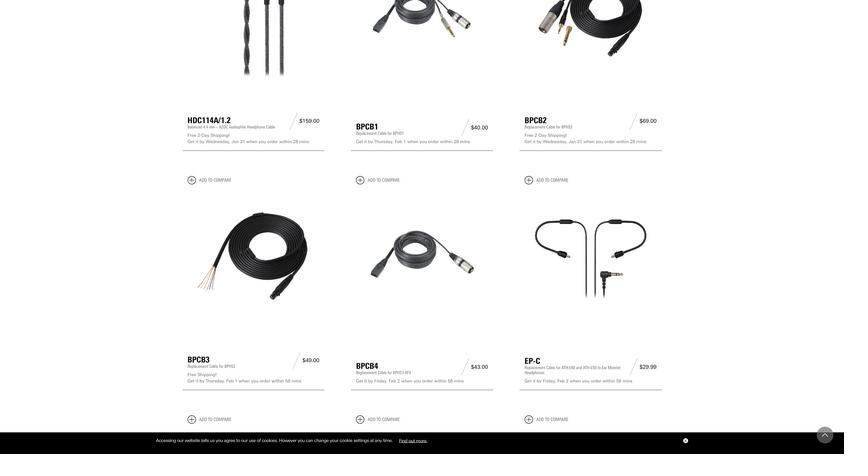 Task type: vqa. For each thing, say whether or not it's contained in the screenshot.
fi
no



Task type: locate. For each thing, give the bounding box(es) containing it.
2 horizontal spatial 58
[[617, 379, 622, 384]]

ath- right the and
[[584, 365, 591, 370]]

shipping! down bpcb2 replacement cable for bphs2
[[548, 133, 567, 138]]

shipping! down the –
[[211, 133, 230, 138]]

2 friday, from the left
[[543, 379, 557, 384]]

0 horizontal spatial our
[[177, 438, 184, 443]]

58 for bpcb4
[[448, 379, 453, 384]]

compare
[[214, 177, 231, 183], [382, 177, 400, 183], [551, 177, 569, 183], [214, 417, 231, 422], [382, 417, 400, 422], [551, 417, 569, 422]]

1 friday, from the left
[[375, 379, 388, 384]]

add to compare button
[[188, 176, 231, 184], [356, 176, 400, 184], [525, 176, 569, 184], [188, 415, 231, 424], [356, 415, 400, 424], [525, 415, 569, 424]]

2 day from the left
[[539, 133, 547, 138]]

get it by friday, feb 2 when you order within 58 mins for ep-c
[[525, 379, 633, 384]]

wednesday, for bpcb2
[[543, 139, 568, 144]]

add for add to compare button corresponding to hp lc image
[[537, 417, 545, 422]]

for
[[557, 124, 561, 129], [388, 131, 392, 136], [219, 364, 224, 369], [557, 365, 561, 370], [388, 370, 392, 375]]

cable for bpcb2
[[547, 124, 556, 129]]

cable inside ep-c replacement cable for ath-e40 and ath-e50 in-ear monitor headphones
[[547, 365, 556, 370]]

31 for hdc114a/1.2
[[240, 139, 245, 144]]

get down balanced
[[188, 139, 195, 144]]

day down 4.4
[[202, 133, 209, 138]]

of
[[257, 438, 261, 443]]

- down balanced
[[200, 133, 202, 138]]

0 horizontal spatial get it by friday, feb 2 when you order within 58 mins
[[356, 379, 464, 384]]

bpcb3 replacement cable for bphs2
[[188, 355, 235, 369]]

hp lc image
[[525, 429, 657, 454]]

bphs2 inside bpcb2 replacement cable for bphs2
[[562, 124, 573, 129]]

add to compare
[[199, 177, 231, 183], [368, 177, 400, 183], [537, 177, 569, 183], [199, 417, 231, 422], [368, 417, 400, 422], [537, 417, 569, 422]]

for inside ep-c replacement cable for ath-e40 and ath-e50 in-ear monitor headphones
[[557, 365, 561, 370]]

free 2 -day shipping! get it by wednesday, jan 31 when you order within 28 mins for hdc114a/1.2
[[188, 133, 309, 144]]

-
[[200, 133, 202, 138], [538, 133, 539, 138]]

thursday, inside "free shipping! get it by thursday, feb 1 when you order within 58 mins"
[[206, 379, 225, 384]]

1 inside "free shipping! get it by thursday, feb 1 when you order within 58 mins"
[[235, 379, 238, 384]]

free inside "free shipping! get it by thursday, feb 1 when you order within 58 mins"
[[188, 372, 196, 377]]

1 28 from the left
[[293, 139, 298, 144]]

0 vertical spatial 1
[[404, 139, 406, 144]]

1 vertical spatial thursday,
[[206, 379, 225, 384]]

within
[[279, 139, 292, 144], [441, 139, 453, 144], [617, 139, 629, 144], [272, 379, 284, 384], [434, 379, 447, 384], [603, 379, 616, 384]]

0 vertical spatial bphs2
[[562, 124, 573, 129]]

shipping! for bpcb2
[[548, 133, 567, 138]]

shipping!
[[211, 133, 230, 138], [548, 133, 567, 138], [198, 372, 217, 377]]

2 wednesday, from the left
[[543, 139, 568, 144]]

replacement inside bpcb3 replacement cable for bphs2
[[188, 364, 208, 369]]

0 horizontal spatial thursday,
[[206, 379, 225, 384]]

3 28 from the left
[[631, 139, 636, 144]]

wednesday, down the –
[[206, 139, 231, 144]]

divider line image for ep-c
[[629, 359, 640, 375]]

1 horizontal spatial thursday,
[[375, 139, 394, 144]]

$159.00
[[300, 118, 320, 124]]

add to compare for "bpcb4" image add to compare button
[[368, 177, 400, 183]]

1 horizontal spatial friday,
[[543, 379, 557, 384]]

free 2 -day shipping! get it by wednesday, jan 31 when you order within 28 mins
[[188, 133, 309, 144], [525, 133, 647, 144]]

1 - from the left
[[200, 133, 202, 138]]

jan down audiophile at the top of page
[[232, 139, 239, 144]]

by inside "free shipping! get it by thursday, feb 1 when you order within 58 mins"
[[200, 379, 205, 384]]

0 horizontal spatial free 2 -day shipping! get it by wednesday, jan 31 when you order within 28 mins
[[188, 133, 309, 144]]

monitor
[[609, 365, 621, 370]]

friday,
[[375, 379, 388, 384], [543, 379, 557, 384]]

hdc114a/1.2 balanced 4.4 mm – a2dc audiophile headphone cable
[[188, 115, 275, 129]]

e40
[[570, 365, 576, 370]]

feb down bpcb3 replacement cable for bphs2
[[226, 379, 234, 384]]

2 free 2 -day shipping! get it by wednesday, jan 31 when you order within 28 mins from the left
[[525, 133, 647, 144]]

our left use
[[241, 438, 248, 443]]

our
[[177, 438, 184, 443], [241, 438, 248, 443]]

1 down bphs1
[[404, 139, 406, 144]]

replacement
[[525, 124, 546, 129], [356, 131, 377, 136], [188, 364, 208, 369], [525, 365, 546, 370], [356, 370, 377, 375]]

it down bpcb4 on the bottom
[[365, 379, 367, 384]]

replacement inside bpcb4 replacement cable for bphs1-xf4
[[356, 370, 377, 375]]

58 for ep-c
[[617, 379, 622, 384]]

feb down bphs1
[[395, 139, 403, 144]]

1 horizontal spatial jan
[[569, 139, 576, 144]]

0 horizontal spatial wednesday,
[[206, 139, 231, 144]]

it
[[196, 139, 199, 144], [365, 139, 367, 144], [533, 139, 536, 144], [196, 379, 199, 384], [365, 379, 367, 384], [533, 379, 536, 384]]

in-
[[598, 365, 602, 370]]

find out more.
[[399, 438, 428, 443]]

31
[[240, 139, 245, 144], [578, 139, 583, 144]]

0 horizontal spatial 58
[[286, 379, 291, 384]]

for right bpcb3
[[219, 364, 224, 369]]

2 - from the left
[[538, 133, 539, 138]]

for left 'bphs1-'
[[388, 370, 392, 375]]

it down bpcb3
[[196, 379, 199, 384]]

to for "bpcb4" image add to compare button
[[377, 177, 381, 183]]

friday, down bpcb4 replacement cable for bphs1-xf4
[[375, 379, 388, 384]]

replacement inside bpcb1 replacement cable for bphs1
[[356, 131, 377, 136]]

divider line image
[[288, 113, 300, 129], [629, 113, 640, 129], [460, 119, 471, 136], [291, 352, 303, 369], [460, 359, 471, 375], [629, 359, 640, 375]]

2 get it by friday, feb 2 when you order within 58 mins from the left
[[525, 379, 633, 384]]

feb
[[395, 139, 403, 144], [226, 379, 234, 384], [389, 379, 397, 384], [558, 379, 565, 384]]

cable inside bpcb3 replacement cable for bphs2
[[209, 364, 218, 369]]

1 horizontal spatial 28
[[454, 139, 459, 144]]

1 vertical spatial 1
[[235, 379, 238, 384]]

cookies.
[[262, 438, 278, 443]]

bpcb4 image
[[356, 190, 488, 322]]

compare for ep cp image
[[214, 417, 231, 422]]

bpcb2
[[525, 115, 547, 125]]

mm
[[209, 124, 215, 129]]

within inside "free shipping! get it by thursday, feb 1 when you order within 58 mins"
[[272, 379, 284, 384]]

audiophile
[[229, 124, 246, 129]]

for inside bpcb2 replacement cable for bphs2
[[557, 124, 561, 129]]

for left bphs1
[[388, 131, 392, 136]]

cable for bpcb3
[[209, 364, 218, 369]]

cable inside bpcb1 replacement cable for bphs1
[[378, 131, 387, 136]]

you
[[259, 139, 266, 144], [420, 139, 427, 144], [596, 139, 604, 144], [251, 379, 259, 384], [414, 379, 421, 384], [583, 379, 590, 384], [216, 438, 223, 443], [298, 438, 305, 443]]

bpcb4 replacement cable for bphs1-xf4
[[356, 361, 411, 375]]

divider line image for bpcb4
[[460, 359, 471, 375]]

get down bpcb3
[[188, 379, 195, 384]]

accessing our website tells us you agree to our use of cookies. however you can change your cookie settings at any time.
[[156, 438, 394, 443]]

1 vertical spatial bphs2
[[225, 364, 235, 369]]

$40.00
[[471, 124, 488, 131]]

2 down balanced
[[198, 133, 200, 138]]

add for "bpcb4" image add to compare button
[[368, 177, 376, 183]]

4.4
[[203, 124, 208, 129]]

1 horizontal spatial free 2 -day shipping! get it by wednesday, jan 31 when you order within 28 mins
[[525, 133, 647, 144]]

shipping! down bpcb3 replacement cable for bphs2
[[198, 372, 217, 377]]

0 vertical spatial thursday,
[[375, 139, 394, 144]]

cable inside bpcb4 replacement cable for bphs1-xf4
[[378, 370, 387, 375]]

jan down bpcb2 replacement cable for bphs2
[[569, 139, 576, 144]]

1 horizontal spatial day
[[539, 133, 547, 138]]

1 horizontal spatial ath-
[[584, 365, 591, 370]]

0 horizontal spatial 1
[[235, 379, 238, 384]]

add to compare button for hp lc image
[[525, 415, 569, 424]]

jan for hdc114a/1.2
[[232, 139, 239, 144]]

0 horizontal spatial 31
[[240, 139, 245, 144]]

2 31 from the left
[[578, 139, 583, 144]]

cable inside hdc114a/1.2 balanced 4.4 mm – a2dc audiophile headphone cable
[[266, 124, 275, 129]]

day for bpcb2
[[539, 133, 547, 138]]

friday, down headphones
[[543, 379, 557, 384]]

1 horizontal spatial -
[[538, 133, 539, 138]]

1 free 2 -day shipping! get it by wednesday, jan 31 when you order within 28 mins from the left
[[188, 133, 309, 144]]

settings
[[354, 438, 369, 443]]

add to compare for add to compare button corresponding to hp lc image
[[537, 417, 569, 422]]

and
[[577, 365, 583, 370]]

e50
[[591, 365, 597, 370]]

day down bpcb2 replacement cable for bphs2
[[539, 133, 547, 138]]

you inside "free shipping! get it by thursday, feb 1 when you order within 58 mins"
[[251, 379, 259, 384]]

for inside bpcb4 replacement cable for bphs1-xf4
[[388, 370, 392, 375]]

1 horizontal spatial bphs2
[[562, 124, 573, 129]]

2 jan from the left
[[569, 139, 576, 144]]

when
[[247, 139, 258, 144], [408, 139, 419, 144], [584, 139, 595, 144], [239, 379, 250, 384], [402, 379, 413, 384], [570, 379, 581, 384]]

free
[[188, 133, 196, 138], [525, 133, 534, 138], [188, 372, 196, 377]]

1 horizontal spatial wednesday,
[[543, 139, 568, 144]]

free for hdc114a/1.2
[[188, 133, 196, 138]]

2 horizontal spatial 28
[[631, 139, 636, 144]]

31 for bpcb2
[[578, 139, 583, 144]]

0 horizontal spatial bphs2
[[225, 364, 235, 369]]

for inside bpcb1 replacement cable for bphs1
[[388, 131, 392, 136]]

1 horizontal spatial get it by friday, feb 2 when you order within 58 mins
[[525, 379, 633, 384]]

1 ath- from the left
[[562, 365, 570, 370]]

1 wednesday, from the left
[[206, 139, 231, 144]]

mins
[[300, 139, 309, 144], [461, 139, 470, 144], [637, 139, 647, 144], [292, 379, 302, 384], [455, 379, 464, 384], [623, 379, 633, 384]]

can
[[306, 438, 313, 443]]

28
[[293, 139, 298, 144], [454, 139, 459, 144], [631, 139, 636, 144]]

ep c image
[[525, 190, 657, 322]]

bphs2 inside bpcb3 replacement cable for bphs2
[[225, 364, 235, 369]]

when inside "free shipping! get it by thursday, feb 1 when you order within 58 mins"
[[239, 379, 250, 384]]

2 down ep-c replacement cable for ath-e40 and ath-e50 in-ear monitor headphones
[[566, 379, 569, 384]]

0 horizontal spatial jan
[[232, 139, 239, 144]]

get
[[188, 139, 195, 144], [356, 139, 363, 144], [525, 139, 532, 144], [188, 379, 195, 384], [356, 379, 363, 384], [525, 379, 532, 384]]

1 horizontal spatial 1
[[404, 139, 406, 144]]

0 horizontal spatial 28
[[293, 139, 298, 144]]

get it by friday, feb 2 when you order within 58 mins
[[356, 379, 464, 384], [525, 379, 633, 384]]

bphs2 up "free shipping! get it by thursday, feb 1 when you order within 58 mins" on the bottom of page
[[225, 364, 235, 369]]

replacement inside bpcb2 replacement cable for bphs2
[[525, 124, 546, 129]]

to for add to compare button for ep c image
[[546, 177, 550, 183]]

order
[[268, 139, 278, 144], [429, 139, 439, 144], [605, 139, 616, 144], [260, 379, 271, 384], [423, 379, 433, 384], [591, 379, 602, 384]]

wednesday,
[[206, 139, 231, 144], [543, 139, 568, 144]]

cable
[[266, 124, 275, 129], [547, 124, 556, 129], [378, 131, 387, 136], [209, 364, 218, 369], [547, 365, 556, 370], [378, 370, 387, 375]]

bpcb1
[[356, 122, 379, 132]]

bphs2 right bpcb2
[[562, 124, 573, 129]]

get it by friday, feb 2 when you order within 58 mins down xf4
[[356, 379, 464, 384]]

ath- left the and
[[562, 365, 570, 370]]

$29.99
[[640, 364, 657, 370]]

bphs1-
[[393, 370, 405, 375]]

bphs1
[[393, 131, 404, 136]]

by down bpcb1
[[368, 139, 373, 144]]

bpcb1 replacement cable for bphs1
[[356, 122, 404, 136]]

a2dc
[[219, 124, 228, 129]]

wednesday, down bpcb2 replacement cable for bphs2
[[543, 139, 568, 144]]

1 horizontal spatial 31
[[578, 139, 583, 144]]

1 58 from the left
[[286, 379, 291, 384]]

get down bpcb1
[[356, 139, 363, 144]]

0 horizontal spatial friday,
[[375, 379, 388, 384]]

free down bpcb3
[[188, 372, 196, 377]]

feb inside "free shipping! get it by thursday, feb 1 when you order within 58 mins"
[[226, 379, 234, 384]]

0 horizontal spatial ath-
[[562, 365, 570, 370]]

us
[[210, 438, 215, 443]]

free down bpcb2
[[525, 133, 534, 138]]

1 down bpcb3 replacement cable for bphs2
[[235, 379, 238, 384]]

bphs2
[[562, 124, 573, 129], [225, 364, 235, 369]]

by down bpcb3 replacement cable for bphs2
[[200, 379, 205, 384]]

thursday, down bpcb3 replacement cable for bphs2
[[206, 379, 225, 384]]

divider line image for bpcb2
[[629, 113, 640, 129]]

1
[[404, 139, 406, 144], [235, 379, 238, 384]]

by
[[200, 139, 205, 144], [368, 139, 373, 144], [537, 139, 542, 144], [200, 379, 205, 384], [368, 379, 373, 384], [537, 379, 542, 384]]

2
[[198, 133, 200, 138], [535, 133, 538, 138], [398, 379, 400, 384], [566, 379, 569, 384]]

mins inside "free shipping! get it by thursday, feb 1 when you order within 58 mins"
[[292, 379, 302, 384]]

tells
[[201, 438, 209, 443]]

wednesday, for hdc114a/1.2
[[206, 139, 231, 144]]

2 28 from the left
[[454, 139, 459, 144]]

ath-
[[562, 365, 570, 370], [584, 365, 591, 370]]

feb down 'bphs1-'
[[389, 379, 397, 384]]

0 horizontal spatial day
[[202, 133, 209, 138]]

1 get it by friday, feb 2 when you order within 58 mins from the left
[[356, 379, 464, 384]]

1 31 from the left
[[240, 139, 245, 144]]

find out more. link
[[394, 435, 433, 446]]

- for bpcb2
[[538, 133, 539, 138]]

thursday,
[[375, 139, 394, 144], [206, 379, 225, 384]]

for left e40
[[557, 365, 561, 370]]

our left website
[[177, 438, 184, 443]]

get it by friday, feb 2 when you order within 58 mins down the and
[[525, 379, 633, 384]]

0 horizontal spatial -
[[200, 133, 202, 138]]

jan
[[232, 139, 239, 144], [569, 139, 576, 144]]

$49.00
[[303, 357, 320, 364]]

for inside bpcb3 replacement cable for bphs2
[[219, 364, 224, 369]]

thursday, down bpcb1 replacement cable for bphs1
[[375, 139, 394, 144]]

divider line image for bpcb3
[[291, 352, 303, 369]]

divider line image for hdc114a/1.2
[[288, 113, 300, 129]]

to
[[208, 177, 213, 183], [377, 177, 381, 183], [546, 177, 550, 183], [208, 417, 213, 422], [377, 417, 381, 422], [546, 417, 550, 422], [236, 438, 240, 443]]

- down bpcb2
[[538, 133, 539, 138]]

add
[[199, 177, 207, 183], [368, 177, 376, 183], [537, 177, 545, 183], [199, 417, 207, 422], [368, 417, 376, 422], [537, 417, 545, 422]]

time.
[[383, 438, 393, 443]]

cable inside bpcb2 replacement cable for bphs2
[[547, 124, 556, 129]]

balanced
[[188, 124, 202, 129]]

friday, for replacement
[[375, 379, 388, 384]]

bpcb3
[[188, 355, 210, 365]]

1 day from the left
[[202, 133, 209, 138]]

58
[[286, 379, 291, 384], [448, 379, 453, 384], [617, 379, 622, 384]]

headphone
[[247, 124, 265, 129]]

by down 4.4
[[200, 139, 205, 144]]

3 58 from the left
[[617, 379, 622, 384]]

2 58 from the left
[[448, 379, 453, 384]]

free down balanced
[[188, 133, 196, 138]]

for right bpcb2
[[557, 124, 561, 129]]

1 jan from the left
[[232, 139, 239, 144]]

day
[[202, 133, 209, 138], [539, 133, 547, 138]]

1 horizontal spatial 58
[[448, 379, 453, 384]]

1 horizontal spatial our
[[241, 438, 248, 443]]

add to compare for add to compare button associated with bpcb3 image
[[199, 177, 231, 183]]



Task type: describe. For each thing, give the bounding box(es) containing it.
day for hdc114a/1.2
[[202, 133, 209, 138]]

it down balanced
[[196, 139, 199, 144]]

at
[[370, 438, 374, 443]]

bpcb1 image
[[356, 0, 488, 82]]

28 for hdc114a/1.2
[[293, 139, 298, 144]]

website
[[185, 438, 200, 443]]

add for add to compare button for ep c image
[[537, 177, 545, 183]]

free 2 -day shipping! get it by wednesday, jan 31 when you order within 28 mins for bpcb2
[[525, 133, 647, 144]]

replacement for bpcb4
[[356, 370, 377, 375]]

get down headphones
[[525, 379, 532, 384]]

replacement for bpcb1
[[356, 131, 377, 136]]

hp cc image
[[356, 429, 488, 454]]

–
[[216, 124, 218, 129]]

divider line image for bpcb1
[[460, 119, 471, 136]]

get down bpcb4 on the bottom
[[356, 379, 363, 384]]

arrow up image
[[823, 432, 829, 438]]

by down headphones
[[537, 379, 542, 384]]

feb down ep-c replacement cable for ath-e40 and ath-e50 in-ear monitor headphones
[[558, 379, 565, 384]]

ear
[[602, 365, 608, 370]]

to for add to compare button corresponding to hp lc image
[[546, 417, 550, 422]]

accessing
[[156, 438, 176, 443]]

cable for bpcb4
[[378, 370, 387, 375]]

add to compare button for bpcb3 image
[[188, 176, 231, 184]]

$43.00
[[471, 364, 488, 370]]

replacement for bpcb2
[[525, 124, 546, 129]]

ep-c replacement cable for ath-e40 and ath-e50 in-ear monitor headphones
[[525, 356, 621, 375]]

to for add to compare button for ep cp image
[[208, 417, 213, 422]]

compare for ep c image
[[551, 177, 569, 183]]

28 for bpcb2
[[631, 139, 636, 144]]

it down bpcb2
[[533, 139, 536, 144]]

add for add to compare button for ep cp image
[[199, 417, 207, 422]]

compare for hp lc image
[[551, 417, 569, 422]]

out
[[409, 438, 415, 443]]

add to compare for add to compare button for ep c image
[[537, 177, 569, 183]]

1 our from the left
[[177, 438, 184, 443]]

2 ath- from the left
[[584, 365, 591, 370]]

ep-
[[525, 356, 536, 366]]

compare for "bpcb4" image
[[382, 177, 400, 183]]

c
[[536, 356, 541, 366]]

more.
[[416, 438, 428, 443]]

compare for bpcb3 image
[[214, 177, 231, 183]]

add for hp cc image on the bottom of page add to compare button
[[368, 417, 376, 422]]

get down bpcb2
[[525, 139, 532, 144]]

agree
[[224, 438, 235, 443]]

bpcb4
[[356, 361, 379, 371]]

for for bpcb2
[[557, 124, 561, 129]]

replacement inside ep-c replacement cable for ath-e40 and ath-e50 in-ear monitor headphones
[[525, 365, 546, 370]]

headphones
[[525, 370, 545, 375]]

hdc114a/1.2 image
[[188, 0, 320, 82]]

ep cp image
[[188, 429, 320, 454]]

it inside "free shipping! get it by thursday, feb 1 when you order within 58 mins"
[[196, 379, 199, 384]]

it down headphones
[[533, 379, 536, 384]]

add to compare for hp cc image on the bottom of page add to compare button
[[368, 417, 400, 422]]

free shipping! get it by thursday, feb 1 when you order within 58 mins
[[188, 372, 302, 384]]

by down bpcb2 replacement cable for bphs2
[[537, 139, 542, 144]]

bpcb3 image
[[188, 190, 320, 322]]

2 down 'bphs1-'
[[398, 379, 400, 384]]

add to compare button for hp cc image on the bottom of page
[[356, 415, 400, 424]]

for for bpcb4
[[388, 370, 392, 375]]

it down bpcb1
[[365, 139, 367, 144]]

bpcb2 replacement cable for bphs2
[[525, 115, 573, 129]]

cable for bpcb1
[[378, 131, 387, 136]]

shipping! inside "free shipping! get it by thursday, feb 1 when you order within 58 mins"
[[198, 372, 217, 377]]

add to compare button for "bpcb4" image
[[356, 176, 400, 184]]

replacement for bpcb3
[[188, 364, 208, 369]]

shipping! for hdc114a/1.2
[[211, 133, 230, 138]]

order inside "free shipping! get it by thursday, feb 1 when you order within 58 mins"
[[260, 379, 271, 384]]

add to compare button for ep cp image
[[188, 415, 231, 424]]

add to compare button for ep c image
[[525, 176, 569, 184]]

for for bpcb1
[[388, 131, 392, 136]]

however
[[279, 438, 297, 443]]

add to compare for add to compare button for ep cp image
[[199, 417, 231, 422]]

friday, for c
[[543, 379, 557, 384]]

for for bpcb3
[[219, 364, 224, 369]]

compare for hp cc image on the bottom of page
[[382, 417, 400, 422]]

cross image
[[684, 440, 687, 442]]

xf4
[[405, 370, 411, 375]]

free for bpcb2
[[525, 133, 534, 138]]

bpcb2 image
[[525, 0, 657, 82]]

cookie
[[340, 438, 353, 443]]

to for add to compare button associated with bpcb3 image
[[208, 177, 213, 183]]

by down bpcb4 on the bottom
[[368, 379, 373, 384]]

change
[[314, 438, 329, 443]]

$69.00
[[640, 118, 657, 124]]

to for hp cc image on the bottom of page add to compare button
[[377, 417, 381, 422]]

bphs2 for bpcb2
[[562, 124, 573, 129]]

- for hdc114a/1.2
[[200, 133, 202, 138]]

hdc114a/1.2
[[188, 115, 231, 125]]

2 our from the left
[[241, 438, 248, 443]]

get it by friday, feb 2 when you order within 58 mins for bpcb4
[[356, 379, 464, 384]]

find
[[399, 438, 408, 443]]

bphs2 for bpcb3
[[225, 364, 235, 369]]

get it by thursday, feb 1 when you order within 28 mins
[[356, 139, 470, 144]]

any
[[375, 438, 382, 443]]

your
[[330, 438, 339, 443]]

jan for bpcb2
[[569, 139, 576, 144]]

use
[[249, 438, 256, 443]]

get inside "free shipping! get it by thursday, feb 1 when you order within 58 mins"
[[188, 379, 195, 384]]

58 inside "free shipping! get it by thursday, feb 1 when you order within 58 mins"
[[286, 379, 291, 384]]

2 down bpcb2
[[535, 133, 538, 138]]

add for add to compare button associated with bpcb3 image
[[199, 177, 207, 183]]



